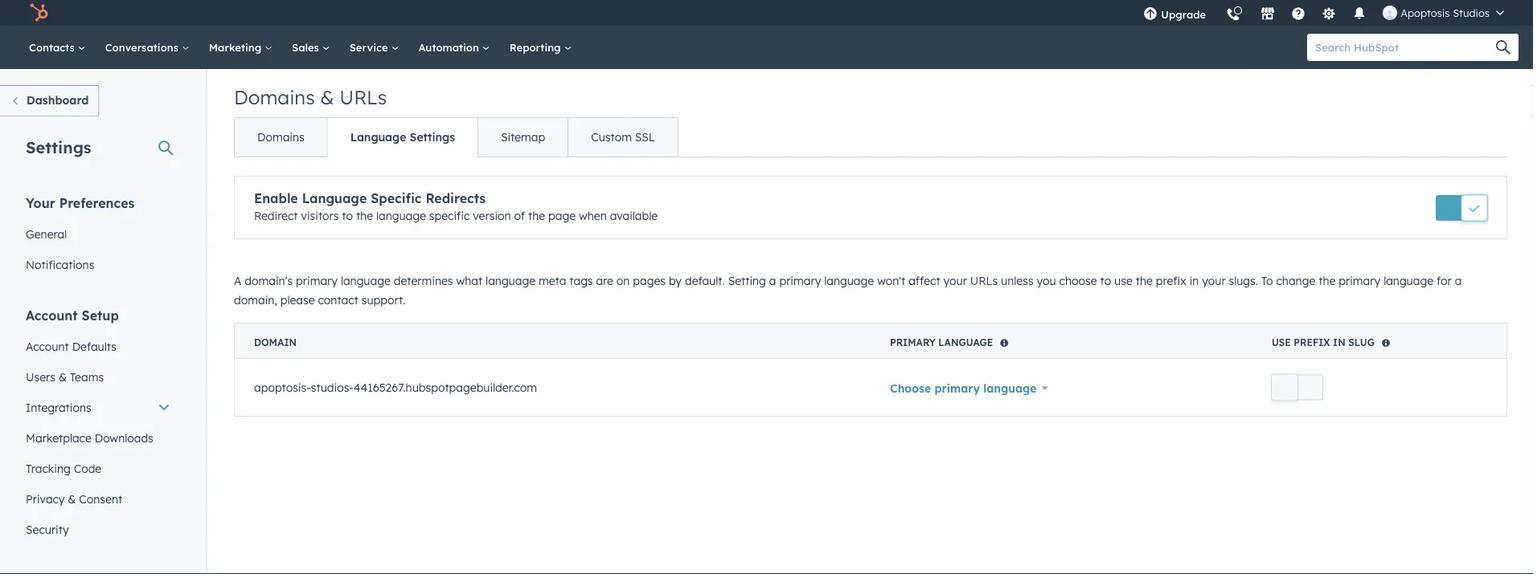 Task type: locate. For each thing, give the bounding box(es) containing it.
1 horizontal spatial &
[[68, 492, 76, 506]]

pages
[[633, 274, 666, 288]]

marketplaces image
[[1261, 7, 1275, 22]]

custom ssl
[[591, 130, 655, 144]]

general link
[[16, 219, 180, 250]]

1 vertical spatial account
[[26, 340, 69, 354]]

language inside popup button
[[983, 381, 1037, 396]]

default.
[[685, 274, 725, 288]]

1 horizontal spatial your
[[1202, 274, 1226, 288]]

your right affect at the right of the page
[[943, 274, 967, 288]]

language for enable
[[302, 191, 367, 207]]

primary right choose
[[934, 381, 980, 396]]

1 horizontal spatial to
[[1100, 274, 1111, 288]]

choose primary language
[[890, 381, 1037, 396]]

account up account defaults
[[26, 307, 78, 324]]

apoptosis-
[[254, 381, 311, 395]]

apoptosis-studios-44165267.hubspotpagebuilder.com
[[254, 381, 537, 395]]

choose primary language button
[[890, 380, 1048, 397]]

primary up please
[[296, 274, 338, 288]]

0 horizontal spatial a
[[769, 274, 776, 288]]

0 horizontal spatial to
[[342, 209, 353, 223]]

settings down dashboard
[[26, 137, 91, 157]]

urls
[[340, 85, 387, 109], [970, 274, 998, 288]]

1 vertical spatial to
[[1100, 274, 1111, 288]]

your right in
[[1202, 274, 1226, 288]]

0 vertical spatial to
[[342, 209, 353, 223]]

search button
[[1488, 34, 1519, 61]]

language
[[376, 209, 426, 223], [341, 274, 391, 288], [486, 274, 535, 288], [824, 274, 874, 288], [1384, 274, 1433, 288], [983, 381, 1037, 396]]

integrations button
[[16, 393, 180, 423]]

to left the use
[[1100, 274, 1111, 288]]

language for primary
[[938, 337, 993, 349]]

2 vertical spatial language
[[938, 337, 993, 349]]

dashboard link
[[0, 85, 99, 117]]

2 a from the left
[[1455, 274, 1462, 288]]

upgrade image
[[1143, 7, 1158, 22]]

2 vertical spatial &
[[68, 492, 76, 506]]

language up choose primary language
[[938, 337, 993, 349]]

menu containing apoptosis studios
[[1134, 0, 1514, 32]]

& right privacy
[[68, 492, 76, 506]]

please
[[280, 293, 315, 307]]

tracking
[[26, 462, 71, 476]]

sitemap link
[[477, 118, 568, 157]]

domains down domains & urls
[[257, 130, 304, 144]]

&
[[320, 85, 334, 109], [59, 370, 67, 384], [68, 492, 76, 506]]

redirect
[[254, 209, 298, 223]]

urls inside a domain's primary language determines what language meta tags are on pages by default. setting a primary language won't affect your urls unless you choose to use the prefix in your slugs. to change the primary language for a domain, please contact support.
[[970, 274, 998, 288]]

users
[[26, 370, 55, 384]]

you
[[1037, 274, 1056, 288]]

urls down service
[[340, 85, 387, 109]]

domains
[[234, 85, 315, 109], [257, 130, 304, 144]]

1 vertical spatial language
[[302, 191, 367, 207]]

account inside account defaults link
[[26, 340, 69, 354]]

1 vertical spatial &
[[59, 370, 67, 384]]

2 your from the left
[[1202, 274, 1226, 288]]

account defaults
[[26, 340, 117, 354]]

language up the specific
[[350, 130, 406, 144]]

use
[[1272, 337, 1291, 349]]

2 horizontal spatial &
[[320, 85, 334, 109]]

0 horizontal spatial settings
[[26, 137, 91, 157]]

to right visitors
[[342, 209, 353, 223]]

contact
[[318, 293, 358, 307]]

reporting
[[509, 41, 564, 54]]

page
[[548, 209, 576, 223]]

1 horizontal spatial a
[[1455, 274, 1462, 288]]

the
[[356, 209, 373, 223], [528, 209, 545, 223], [1136, 274, 1153, 288], [1319, 274, 1336, 288]]

account up users
[[26, 340, 69, 354]]

consent
[[79, 492, 122, 506]]

settings up redirects
[[410, 130, 455, 144]]

calling icon button
[[1220, 2, 1247, 25]]

your preferences element
[[16, 194, 180, 280]]

1 a from the left
[[769, 274, 776, 288]]

prefix
[[1294, 337, 1330, 349]]

domains up domains link
[[234, 85, 315, 109]]

account for account defaults
[[26, 340, 69, 354]]

to inside a domain's primary language determines what language meta tags are on pages by default. setting a primary language won't affect your urls unless you choose to use the prefix in your slugs. to change the primary language for a domain, please contact support.
[[1100, 274, 1111, 288]]

a
[[234, 274, 242, 288]]

calling icon image
[[1226, 8, 1241, 23]]

when
[[579, 209, 607, 223]]

specific
[[371, 191, 422, 207]]

& right users
[[59, 370, 67, 384]]

general
[[26, 227, 67, 241]]

help button
[[1285, 0, 1312, 26]]

service link
[[340, 26, 409, 69]]

account
[[26, 307, 78, 324], [26, 340, 69, 354]]

upgrade
[[1161, 8, 1206, 21]]

tags
[[569, 274, 593, 288]]

conversations link
[[95, 26, 199, 69]]

teams
[[70, 370, 104, 384]]

primary
[[890, 337, 936, 349]]

primary
[[296, 274, 338, 288], [779, 274, 821, 288], [1339, 274, 1380, 288], [934, 381, 980, 396]]

2 account from the top
[[26, 340, 69, 354]]

to
[[342, 209, 353, 223], [1100, 274, 1111, 288]]

preferences
[[59, 195, 135, 211]]

0 vertical spatial account
[[26, 307, 78, 324]]

0 horizontal spatial &
[[59, 370, 67, 384]]

1 vertical spatial urls
[[970, 274, 998, 288]]

redirects
[[426, 191, 486, 207]]

marketing
[[209, 41, 265, 54]]

Search HubSpot search field
[[1307, 34, 1504, 61]]

sales link
[[282, 26, 340, 69]]

domain's
[[245, 274, 293, 288]]

search image
[[1496, 40, 1510, 55]]

tara schultz image
[[1383, 6, 1397, 20]]

support.
[[361, 293, 405, 307]]

language up visitors
[[302, 191, 367, 207]]

help image
[[1291, 7, 1306, 22]]

notifications link
[[16, 250, 180, 280]]

studios-
[[311, 381, 354, 395]]

& for privacy
[[68, 492, 76, 506]]

settings
[[410, 130, 455, 144], [26, 137, 91, 157]]

1 horizontal spatial urls
[[970, 274, 998, 288]]

menu
[[1134, 0, 1514, 32]]

0 horizontal spatial your
[[943, 274, 967, 288]]

a
[[769, 274, 776, 288], [1455, 274, 1462, 288]]

& for users
[[59, 370, 67, 384]]

urls left the unless
[[970, 274, 998, 288]]

navigation
[[234, 117, 678, 158]]

for
[[1437, 274, 1452, 288]]

a right the setting
[[769, 274, 776, 288]]

0 vertical spatial &
[[320, 85, 334, 109]]

& down the "sales" link
[[320, 85, 334, 109]]

a right for
[[1455, 274, 1462, 288]]

automation
[[418, 41, 482, 54]]

1 vertical spatial domains
[[257, 130, 304, 144]]

primary right the setting
[[779, 274, 821, 288]]

to inside the 'enable language specific redirects redirect visitors to the language specific version of the page when available'
[[342, 209, 353, 223]]

hubspot link
[[19, 3, 60, 23]]

0 vertical spatial domains
[[234, 85, 315, 109]]

0 horizontal spatial urls
[[340, 85, 387, 109]]

marketplaces button
[[1251, 0, 1285, 26]]

language inside the 'enable language specific redirects redirect visitors to the language specific version of the page when available'
[[302, 191, 367, 207]]

1 account from the top
[[26, 307, 78, 324]]

determines
[[394, 274, 453, 288]]

1 horizontal spatial settings
[[410, 130, 455, 144]]



Task type: describe. For each thing, give the bounding box(es) containing it.
notifications
[[26, 258, 94, 272]]

service
[[349, 41, 391, 54]]

unless
[[1001, 274, 1033, 288]]

code
[[74, 462, 101, 476]]

apoptosis studios button
[[1373, 0, 1514, 26]]

account for account setup
[[26, 307, 78, 324]]

use
[[1114, 274, 1133, 288]]

automation link
[[409, 26, 500, 69]]

slug
[[1348, 337, 1375, 349]]

settings image
[[1322, 7, 1336, 22]]

custom
[[591, 130, 632, 144]]

0 vertical spatial urls
[[340, 85, 387, 109]]

security
[[26, 523, 69, 537]]

primary up "slug"
[[1339, 274, 1380, 288]]

apoptosis
[[1401, 6, 1450, 19]]

enable
[[254, 191, 298, 207]]

change
[[1276, 274, 1315, 288]]

navigation containing domains
[[234, 117, 678, 158]]

language inside the 'enable language specific redirects redirect visitors to the language specific version of the page when available'
[[376, 209, 426, 223]]

your preferences
[[26, 195, 135, 211]]

users & teams
[[26, 370, 104, 384]]

the right change
[[1319, 274, 1336, 288]]

choose
[[890, 381, 931, 396]]

notifications image
[[1352, 7, 1367, 22]]

available
[[610, 209, 658, 223]]

to
[[1261, 274, 1273, 288]]

ssl
[[635, 130, 655, 144]]

choose
[[1059, 274, 1097, 288]]

integrations
[[26, 401, 91, 415]]

domains for domains
[[257, 130, 304, 144]]

security link
[[16, 515, 180, 545]]

settings link
[[1312, 0, 1346, 26]]

reporting link
[[500, 26, 582, 69]]

domains for domains & urls
[[234, 85, 315, 109]]

sales
[[292, 41, 322, 54]]

are
[[596, 274, 613, 288]]

on
[[616, 274, 630, 288]]

defaults
[[72, 340, 117, 354]]

domain,
[[234, 293, 277, 307]]

marketplace downloads
[[26, 431, 153, 445]]

enable language specific redirects redirect visitors to the language specific version of the page when available
[[254, 191, 658, 223]]

prefix
[[1156, 274, 1186, 288]]

marketplace
[[26, 431, 92, 445]]

won't
[[877, 274, 905, 288]]

44165267.hubspotpagebuilder.com
[[354, 381, 537, 395]]

1 your from the left
[[943, 274, 967, 288]]

dashboard
[[27, 93, 89, 107]]

domains & urls
[[234, 85, 387, 109]]

contacts
[[29, 41, 78, 54]]

primary inside popup button
[[934, 381, 980, 396]]

the right of
[[528, 209, 545, 223]]

slugs.
[[1229, 274, 1258, 288]]

downloads
[[95, 431, 153, 445]]

what
[[456, 274, 483, 288]]

account setup element
[[16, 307, 180, 545]]

version
[[473, 209, 511, 223]]

hubspot image
[[29, 3, 48, 23]]

privacy
[[26, 492, 65, 506]]

custom ssl link
[[568, 118, 678, 157]]

users & teams link
[[16, 362, 180, 393]]

tracking code
[[26, 462, 101, 476]]

account setup
[[26, 307, 119, 324]]

a domain's primary language determines what language meta tags are on pages by default. setting a primary language won't affect your urls unless you choose to use the prefix in your slugs. to change the primary language for a domain, please contact support.
[[234, 274, 1462, 307]]

language settings
[[350, 130, 455, 144]]

account defaults link
[[16, 332, 180, 362]]

apoptosis studios
[[1401, 6, 1490, 19]]

primary language
[[890, 337, 993, 349]]

the down the specific
[[356, 209, 373, 223]]

setting
[[728, 274, 766, 288]]

visitors
[[301, 209, 339, 223]]

sitemap
[[501, 130, 545, 144]]

in
[[1333, 337, 1345, 349]]

marketplace downloads link
[[16, 423, 180, 454]]

in
[[1189, 274, 1199, 288]]

privacy & consent link
[[16, 484, 180, 515]]

the right the use
[[1136, 274, 1153, 288]]

notifications button
[[1346, 0, 1373, 26]]

tracking code link
[[16, 454, 180, 484]]

of
[[514, 209, 525, 223]]

settings inside language settings link
[[410, 130, 455, 144]]

& for domains
[[320, 85, 334, 109]]

by
[[669, 274, 682, 288]]

domains link
[[235, 118, 327, 157]]

privacy & consent
[[26, 492, 122, 506]]

affect
[[909, 274, 940, 288]]

setup
[[82, 307, 119, 324]]

0 vertical spatial language
[[350, 130, 406, 144]]

specific
[[429, 209, 470, 223]]

studios
[[1453, 6, 1490, 19]]

your
[[26, 195, 55, 211]]



Task type: vqa. For each thing, say whether or not it's contained in the screenshot.
Press to sort. icon
no



